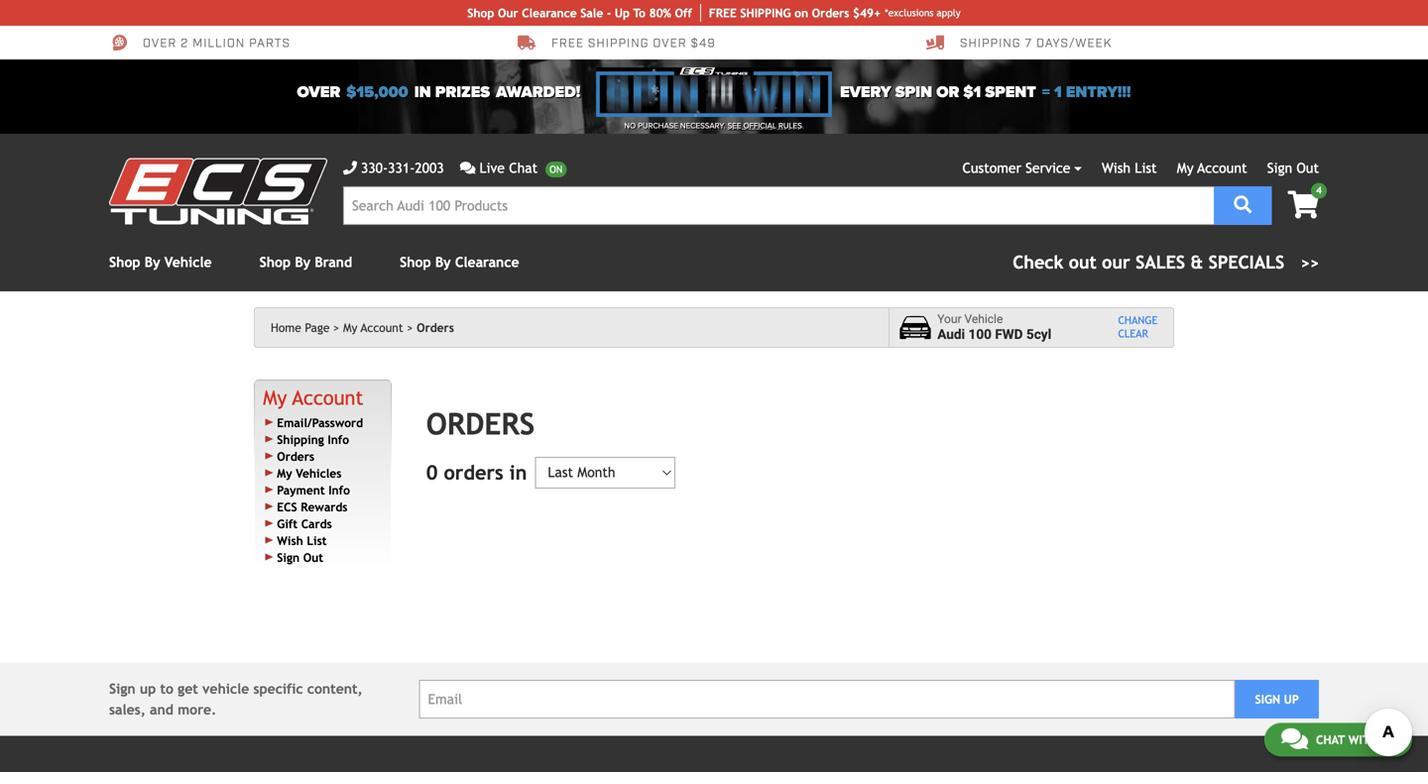 Task type: locate. For each thing, give the bounding box(es) containing it.
my down the orders link
[[277, 466, 292, 480]]

1 horizontal spatial my account
[[1177, 160, 1247, 176]]

over
[[143, 35, 177, 51], [297, 83, 340, 102]]

1 vertical spatial chat
[[1316, 733, 1345, 747]]

up up chat with us link
[[1284, 693, 1299, 707]]

info down 'email/password' link
[[328, 433, 349, 447]]

my account link up 'email/password' link
[[263, 386, 363, 409]]

home
[[271, 321, 301, 335]]

sale
[[580, 6, 603, 20]]

0 vertical spatial clearance
[[522, 6, 577, 20]]

account right page
[[361, 321, 403, 335]]

every spin or $1 spent = 1 entry!!!
[[840, 83, 1131, 102]]

1 horizontal spatial by
[[295, 254, 311, 270]]

comments image inside chat with us link
[[1281, 727, 1308, 751]]

clearance
[[522, 6, 577, 20], [455, 254, 519, 270]]

over left 2
[[143, 35, 177, 51]]

vehicle up 100
[[964, 313, 1003, 326]]

in for orders
[[509, 461, 527, 484]]

account up search image
[[1197, 160, 1247, 176]]

by for clearance
[[435, 254, 451, 270]]

comments image left live
[[460, 161, 475, 175]]

payment info link
[[277, 483, 350, 497]]

page
[[305, 321, 330, 335]]

3 by from the left
[[435, 254, 451, 270]]

sign up sales, on the bottom
[[109, 681, 135, 697]]

0 vertical spatial over
[[143, 35, 177, 51]]

ecs
[[277, 500, 297, 514]]

1 vertical spatial wish
[[277, 534, 303, 548]]

cards
[[301, 517, 332, 531]]

1 vertical spatial vehicle
[[964, 313, 1003, 326]]

chat right live
[[509, 160, 538, 176]]

my account link for wish list
[[1177, 160, 1247, 176]]

sales,
[[109, 702, 146, 718]]

0 vertical spatial sign out link
[[1267, 160, 1319, 176]]

orders inside my account email/password shipping info orders my vehicles payment info ecs rewards gift cards wish list sign out
[[277, 450, 314, 463]]

over left $15,000
[[297, 83, 340, 102]]

shop for shop by clearance
[[400, 254, 431, 270]]

0 horizontal spatial up
[[140, 681, 156, 697]]

my account link up search image
[[1177, 160, 1247, 176]]

up inside button
[[1284, 693, 1299, 707]]

orders up my vehicles link
[[277, 450, 314, 463]]

change
[[1118, 314, 1158, 327]]

&
[[1191, 252, 1203, 273]]

0 horizontal spatial by
[[145, 254, 160, 270]]

1 vertical spatial my account link
[[343, 321, 413, 335]]

0 vertical spatial my account link
[[1177, 160, 1247, 176]]

account up 'email/password' link
[[292, 386, 363, 409]]

0 horizontal spatial shipping
[[277, 433, 324, 447]]

by
[[145, 254, 160, 270], [295, 254, 311, 270], [435, 254, 451, 270]]

0 vertical spatial wish
[[1102, 160, 1131, 176]]

my right wish list
[[1177, 160, 1194, 176]]

0 horizontal spatial over
[[143, 35, 177, 51]]

0 vertical spatial vehicle
[[164, 254, 212, 270]]

see official rules link
[[728, 120, 802, 132]]

audi
[[937, 327, 965, 343]]

out up 4
[[1297, 160, 1319, 176]]

live chat
[[479, 160, 538, 176]]

0 horizontal spatial wish list link
[[277, 534, 327, 548]]

see
[[728, 121, 741, 131]]

1 horizontal spatial wish list link
[[1102, 160, 1157, 176]]

no purchase necessary. see official rules .
[[624, 121, 804, 131]]

ecs tuning image
[[109, 158, 327, 225]]

.
[[802, 121, 804, 131]]

up for sign up to get vehicle specific content, sales, and more.
[[140, 681, 156, 697]]

vehicle down ecs tuning "image"
[[164, 254, 212, 270]]

2 by from the left
[[295, 254, 311, 270]]

home page
[[271, 321, 330, 335]]

2 vertical spatial account
[[292, 386, 363, 409]]

0 vertical spatial comments image
[[460, 161, 475, 175]]

my account for wish list
[[1177, 160, 1247, 176]]

0 horizontal spatial clearance
[[455, 254, 519, 270]]

2 vertical spatial my account link
[[263, 386, 363, 409]]

330-
[[361, 160, 388, 176]]

330-331-2003 link
[[343, 158, 444, 179]]

0 horizontal spatial in
[[414, 83, 431, 102]]

sign up button
[[1235, 680, 1319, 719]]

=
[[1042, 83, 1050, 102]]

on
[[795, 6, 808, 20]]

sales & specials link
[[1013, 249, 1319, 276]]

up left to
[[140, 681, 156, 697]]

rules
[[778, 121, 802, 131]]

1 horizontal spatial clearance
[[522, 6, 577, 20]]

in right "orders"
[[509, 461, 527, 484]]

1 vertical spatial in
[[509, 461, 527, 484]]

by left brand
[[295, 254, 311, 270]]

wish list link down gift cards link
[[277, 534, 327, 548]]

account
[[1197, 160, 1247, 176], [361, 321, 403, 335], [292, 386, 363, 409]]

1 vertical spatial info
[[328, 483, 350, 497]]

1 vertical spatial sign out link
[[277, 551, 323, 565]]

0 vertical spatial my account
[[1177, 160, 1247, 176]]

0 horizontal spatial list
[[307, 534, 327, 548]]

1 by from the left
[[145, 254, 160, 270]]

ship
[[740, 6, 765, 20]]

1 vertical spatial clearance
[[455, 254, 519, 270]]

0 vertical spatial account
[[1197, 160, 1247, 176]]

shopping cart image
[[1288, 191, 1319, 219]]

1 horizontal spatial list
[[1135, 160, 1157, 176]]

2 horizontal spatial by
[[435, 254, 451, 270]]

sign out link up 4
[[1267, 160, 1319, 176]]

1 horizontal spatial in
[[509, 461, 527, 484]]

0 horizontal spatial vehicle
[[164, 254, 212, 270]]

my right page
[[343, 321, 357, 335]]

clear link
[[1118, 328, 1158, 341]]

up for sign up
[[1284, 693, 1299, 707]]

info
[[328, 433, 349, 447], [328, 483, 350, 497]]

our
[[498, 6, 518, 20]]

live chat link
[[460, 158, 567, 179]]

shipping
[[588, 35, 649, 51]]

my account
[[1177, 160, 1247, 176], [343, 321, 403, 335]]

0 horizontal spatial out
[[303, 551, 323, 565]]

up inside sign up to get vehicle specific content, sales, and more.
[[140, 681, 156, 697]]

sign out link down gift cards link
[[277, 551, 323, 565]]

spin
[[895, 83, 932, 102]]

0 vertical spatial shipping
[[960, 35, 1021, 51]]

shop by clearance link
[[400, 254, 519, 270]]

0 vertical spatial chat
[[509, 160, 538, 176]]

1 vertical spatial shipping
[[277, 433, 324, 447]]

list down cards
[[307, 534, 327, 548]]

0 vertical spatial in
[[414, 83, 431, 102]]

my account email/password shipping info orders my vehicles payment info ecs rewards gift cards wish list sign out
[[263, 386, 363, 565]]

my account link for home page
[[343, 321, 413, 335]]

specific
[[253, 681, 303, 697]]

live
[[479, 160, 505, 176]]

spent
[[985, 83, 1036, 102]]

1 horizontal spatial comments image
[[1281, 727, 1308, 751]]

sign inside button
[[1255, 693, 1280, 707]]

1 horizontal spatial out
[[1297, 160, 1319, 176]]

0 horizontal spatial sign out link
[[277, 551, 323, 565]]

comments image for live
[[460, 161, 475, 175]]

wish right service
[[1102, 160, 1131, 176]]

my account link
[[1177, 160, 1247, 176], [343, 321, 413, 335], [263, 386, 363, 409]]

vehicles
[[296, 466, 342, 480]]

0 horizontal spatial my account
[[343, 321, 403, 335]]

1 vertical spatial out
[[303, 551, 323, 565]]

1 vertical spatial list
[[307, 534, 327, 548]]

wish down "gift"
[[277, 534, 303, 548]]

sign up 4 link
[[1267, 160, 1292, 176]]

1 horizontal spatial shipping
[[960, 35, 1021, 51]]

up
[[140, 681, 156, 697], [1284, 693, 1299, 707]]

shop by vehicle
[[109, 254, 212, 270]]

chat left with
[[1316, 733, 1345, 747]]

every
[[840, 83, 891, 102]]

email/password link
[[277, 416, 363, 430]]

wish list
[[1102, 160, 1157, 176]]

wish list link right service
[[1102, 160, 1157, 176]]

your
[[937, 313, 962, 326]]

brand
[[315, 254, 352, 270]]

my account up search image
[[1177, 160, 1247, 176]]

sign for sign up to get vehicle specific content, sales, and more.
[[109, 681, 135, 697]]

clearance for by
[[455, 254, 519, 270]]

1 horizontal spatial vehicle
[[964, 313, 1003, 326]]

0 vertical spatial out
[[1297, 160, 1319, 176]]

Email email field
[[419, 680, 1235, 719]]

80%
[[649, 6, 671, 20]]

1 horizontal spatial over
[[297, 83, 340, 102]]

sign up chat with us link
[[1255, 693, 1280, 707]]

shop our clearance sale - up to 80% off
[[467, 6, 692, 20]]

info up the rewards
[[328, 483, 350, 497]]

by down ecs tuning "image"
[[145, 254, 160, 270]]

clearance for our
[[522, 6, 577, 20]]

out down cards
[[303, 551, 323, 565]]

clearance up free
[[522, 6, 577, 20]]

gift
[[277, 517, 298, 531]]

0 horizontal spatial wish
[[277, 534, 303, 548]]

1 vertical spatial my account
[[343, 321, 403, 335]]

list up sales
[[1135, 160, 1157, 176]]

1 horizontal spatial up
[[1284, 693, 1299, 707]]

Search text field
[[343, 186, 1214, 225]]

shipping up the orders link
[[277, 433, 324, 447]]

sales
[[1136, 252, 1185, 273]]

or
[[936, 83, 959, 102]]

sign
[[1267, 160, 1292, 176], [277, 551, 300, 565], [109, 681, 135, 697], [1255, 693, 1280, 707]]

comments image inside the 'live chat' link
[[460, 161, 475, 175]]

comments image
[[460, 161, 475, 175], [1281, 727, 1308, 751]]

shop for shop by vehicle
[[109, 254, 140, 270]]

1 vertical spatial over
[[297, 83, 340, 102]]

0 horizontal spatial comments image
[[460, 161, 475, 175]]

sign down "gift"
[[277, 551, 300, 565]]

my account link right page
[[343, 321, 413, 335]]

out
[[1297, 160, 1319, 176], [303, 551, 323, 565]]

by down 2003
[[435, 254, 451, 270]]

sign for sign out
[[1267, 160, 1292, 176]]

clearance down live
[[455, 254, 519, 270]]

account for list
[[1197, 160, 1247, 176]]

1 vertical spatial comments image
[[1281, 727, 1308, 751]]

7
[[1025, 35, 1032, 51]]

1 vertical spatial wish list link
[[277, 534, 327, 548]]

shop by brand
[[259, 254, 352, 270]]

list
[[1135, 160, 1157, 176], [307, 534, 327, 548]]

shipping left 7
[[960, 35, 1021, 51]]

purchase
[[638, 121, 678, 131]]

by for brand
[[295, 254, 311, 270]]

comments image down sign up button
[[1281, 727, 1308, 751]]

payment
[[277, 483, 325, 497]]

in left prizes
[[414, 83, 431, 102]]

sign out link
[[1267, 160, 1319, 176], [277, 551, 323, 565]]

account inside my account email/password shipping info orders my vehicles payment info ecs rewards gift cards wish list sign out
[[292, 386, 363, 409]]

shop for shop our clearance sale - up to 80% off
[[467, 6, 494, 20]]

1 vertical spatial account
[[361, 321, 403, 335]]

vehicle inside 'your vehicle audi 100 fwd 5cyl'
[[964, 313, 1003, 326]]

my account right page
[[343, 321, 403, 335]]

sign inside sign up to get vehicle specific content, sales, and more.
[[109, 681, 135, 697]]



Task type: vqa. For each thing, say whether or not it's contained in the screenshot.
fifth F32 from the bottom of the page
no



Task type: describe. For each thing, give the bounding box(es) containing it.
entry!!!
[[1066, 83, 1131, 102]]

million
[[193, 35, 245, 51]]

your vehicle audi 100 fwd 5cyl
[[937, 313, 1051, 343]]

1 horizontal spatial sign out link
[[1267, 160, 1319, 176]]

sign inside my account email/password shipping info orders my vehicles payment info ecs rewards gift cards wish list sign out
[[277, 551, 300, 565]]

sales & specials
[[1136, 252, 1285, 273]]

in for $15,000
[[414, 83, 431, 102]]

over for over 2 million parts
[[143, 35, 177, 51]]

free shipping over $49 link
[[518, 34, 716, 52]]

to
[[633, 6, 646, 20]]

my up 'email/password' link
[[263, 386, 287, 409]]

change clear
[[1118, 314, 1158, 340]]

1 horizontal spatial chat
[[1316, 733, 1345, 747]]

shipping 7 days/week link
[[926, 34, 1112, 52]]

free
[[709, 6, 737, 20]]

$49+
[[853, 6, 881, 20]]

orders right on
[[812, 6, 849, 20]]

sign up
[[1255, 693, 1299, 707]]

days/week
[[1036, 35, 1112, 51]]

chat with us
[[1316, 733, 1395, 747]]

shipping inside my account email/password shipping info orders my vehicles payment info ecs rewards gift cards wish list sign out
[[277, 433, 324, 447]]

customer service
[[962, 160, 1070, 176]]

over 2 million parts
[[143, 35, 290, 51]]

with
[[1348, 733, 1378, 747]]

shop for shop by brand
[[259, 254, 291, 270]]

gift cards link
[[277, 517, 332, 531]]

get
[[178, 681, 198, 697]]

0 horizontal spatial chat
[[509, 160, 538, 176]]

2
[[181, 35, 189, 51]]

$15,000
[[346, 83, 408, 102]]

apply
[[937, 7, 961, 18]]

up
[[615, 6, 630, 20]]

account for page
[[361, 321, 403, 335]]

shipping info link
[[277, 433, 349, 447]]

1 horizontal spatial wish
[[1102, 160, 1131, 176]]

sign up to get vehicle specific content, sales, and more.
[[109, 681, 363, 718]]

-
[[607, 6, 611, 20]]

off
[[675, 6, 692, 20]]

1
[[1054, 83, 1062, 102]]

sign for sign up
[[1255, 693, 1280, 707]]

content,
[[307, 681, 363, 697]]

ping
[[765, 6, 791, 20]]

more.
[[178, 702, 216, 718]]

ecs rewards link
[[277, 500, 348, 514]]

0 vertical spatial wish list link
[[1102, 160, 1157, 176]]

0
[[426, 461, 438, 484]]

wish inside my account email/password shipping info orders my vehicles payment info ecs rewards gift cards wish list sign out
[[277, 534, 303, 548]]

us
[[1381, 733, 1395, 747]]

customer service button
[[962, 158, 1082, 179]]

2003
[[415, 160, 444, 176]]

vehicle
[[202, 681, 249, 697]]

rewards
[[301, 500, 348, 514]]

0 vertical spatial list
[[1135, 160, 1157, 176]]

customer
[[962, 160, 1021, 176]]

orders up the 0 orders in
[[426, 407, 535, 441]]

0 vertical spatial info
[[328, 433, 349, 447]]

by for vehicle
[[145, 254, 160, 270]]

*exclusions
[[885, 7, 934, 18]]

necessary.
[[680, 121, 725, 131]]

service
[[1026, 160, 1070, 176]]

5cyl
[[1026, 327, 1051, 343]]

search image
[[1234, 196, 1252, 214]]

over
[[653, 35, 687, 51]]

shop by clearance
[[400, 254, 519, 270]]

clear
[[1118, 328, 1148, 340]]

0 orders in
[[426, 461, 527, 484]]

specials
[[1209, 252, 1285, 273]]

shop by brand link
[[259, 254, 352, 270]]

*exclusions apply link
[[885, 5, 961, 20]]

comments image for chat
[[1281, 727, 1308, 751]]

phone image
[[343, 161, 357, 175]]

fwd
[[995, 327, 1023, 343]]

ecs tuning 'spin to win' contest logo image
[[596, 67, 832, 117]]

4
[[1316, 184, 1322, 196]]

my vehicles link
[[277, 466, 342, 480]]

parts
[[249, 35, 290, 51]]

over for over $15,000 in prizes
[[297, 83, 340, 102]]

over $15,000 in prizes
[[297, 83, 490, 102]]

shipping 7 days/week
[[960, 35, 1112, 51]]

over 2 million parts link
[[109, 34, 290, 52]]

orders down the shop by clearance link
[[417, 321, 454, 335]]

list inside my account email/password shipping info orders my vehicles payment info ecs rewards gift cards wish list sign out
[[307, 534, 327, 548]]

prizes
[[435, 83, 490, 102]]

sign out
[[1267, 160, 1319, 176]]

official
[[743, 121, 776, 131]]

$49
[[691, 35, 716, 51]]

no
[[624, 121, 636, 131]]

orders link
[[277, 450, 314, 463]]

change link
[[1118, 314, 1158, 328]]

shop our clearance sale - up to 80% off link
[[467, 4, 701, 22]]

331-
[[388, 160, 415, 176]]

out inside my account email/password shipping info orders my vehicles payment info ecs rewards gift cards wish list sign out
[[303, 551, 323, 565]]

email/password
[[277, 416, 363, 430]]

330-331-2003
[[361, 160, 444, 176]]

free
[[551, 35, 584, 51]]

free ship ping on orders $49+ *exclusions apply
[[709, 6, 961, 20]]

my account for home page
[[343, 321, 403, 335]]



